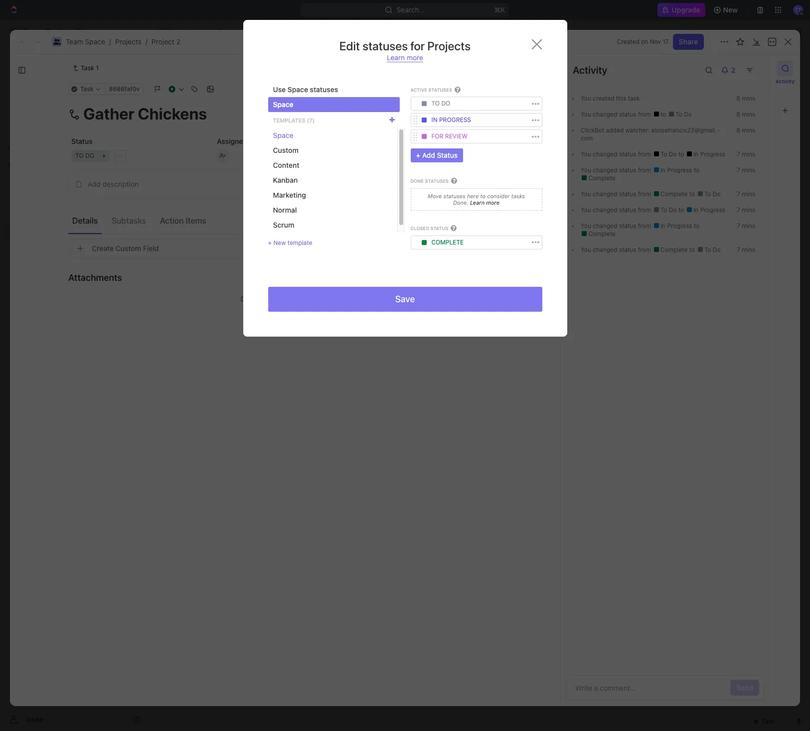 Task type: locate. For each thing, give the bounding box(es) containing it.
2 7 from the top
[[737, 167, 740, 174]]

team up project 2 link
[[168, 27, 185, 36]]

1 vertical spatial activity
[[776, 78, 795, 84]]

closed status
[[411, 226, 448, 231]]

8 mins from the top
[[742, 222, 755, 230]]

0 horizontal spatial custom
[[116, 244, 141, 253]]

here right files
[[284, 296, 296, 303]]

1 horizontal spatial status
[[437, 151, 458, 160]]

1 vertical spatial 8
[[737, 111, 740, 118]]

6 changed status from from the top
[[591, 222, 653, 230]]

review
[[445, 133, 468, 140]]

0 horizontal spatial more
[[407, 53, 423, 62]]

3 7 from the top
[[737, 190, 740, 198]]

home
[[24, 52, 43, 60]]

2 you from the top
[[581, 111, 591, 118]]

files
[[270, 296, 282, 303]]

5 you from the top
[[581, 190, 591, 198]]

3 mins from the top
[[742, 127, 755, 134]]

team up home "link"
[[66, 37, 83, 46]]

space
[[187, 27, 207, 36], [85, 37, 105, 46], [288, 85, 308, 94], [273, 100, 293, 109], [273, 131, 293, 140]]

6 you from the top
[[581, 206, 591, 214]]

0 vertical spatial status
[[71, 137, 93, 146]]

2 vertical spatial 8
[[737, 127, 740, 134]]

search...
[[397, 5, 425, 14]]

dropdown menu image
[[422, 101, 427, 106]]

add task up the content
[[268, 141, 294, 148]]

4 changed from the top
[[593, 190, 617, 198]]

status
[[619, 111, 636, 118], [619, 151, 636, 158], [619, 167, 636, 174], [619, 190, 636, 198], [619, 206, 636, 214], [619, 222, 636, 230], [431, 226, 448, 231], [619, 246, 636, 254]]

hide
[[517, 117, 531, 124]]

1 vertical spatial +
[[268, 239, 272, 247]]

0 horizontal spatial status
[[71, 137, 93, 146]]

details button
[[68, 212, 102, 230]]

2 horizontal spatial /
[[211, 27, 213, 36]]

subtasks
[[112, 216, 146, 225]]

1 horizontal spatial activity
[[776, 78, 795, 84]]

1 horizontal spatial +
[[416, 151, 420, 160]]

statuses left for
[[363, 39, 408, 53]]

1 dropdown menu image from the top
[[422, 118, 427, 123]]

1 vertical spatial share
[[679, 37, 698, 46]]

favorites
[[8, 145, 34, 152]]

0 vertical spatial learn
[[387, 53, 405, 62]]

description
[[102, 180, 139, 188]]

8 mins for changed status from
[[737, 111, 755, 118]]

changed status from
[[591, 111, 653, 118], [591, 151, 653, 158], [591, 167, 653, 174], [591, 190, 653, 198], [591, 206, 653, 214], [591, 222, 653, 230], [591, 246, 653, 254]]

custom
[[273, 146, 299, 155], [116, 244, 141, 253]]

1 up task 2
[[218, 173, 221, 182]]

dropdown menu image down dropdown menu icon
[[422, 118, 427, 123]]

1 horizontal spatial more
[[486, 200, 500, 206]]

/ left project
[[145, 37, 148, 46]]

1 mins from the top
[[742, 95, 755, 102]]

closed
[[411, 226, 429, 231]]

customize
[[725, 92, 760, 100]]

0 vertical spatial team
[[168, 27, 185, 36]]

add task button up customize
[[732, 60, 774, 76]]

mins
[[742, 95, 755, 102], [742, 111, 755, 118], [742, 127, 755, 134], [742, 151, 755, 158], [742, 167, 755, 174], [742, 190, 755, 198], [742, 206, 755, 214], [742, 222, 755, 230], [742, 246, 755, 254]]

dropdown menu image for in progress
[[422, 118, 427, 123]]

1 vertical spatial custom
[[116, 244, 141, 253]]

created
[[617, 38, 640, 45]]

0 horizontal spatial team space link
[[66, 37, 105, 46]]

spaces
[[8, 162, 29, 169]]

1 down team space / projects / project 2
[[96, 64, 99, 72]]

more down consider
[[486, 200, 500, 206]]

0 horizontal spatial task 1 link
[[68, 62, 103, 74]]

3 changed status from from the top
[[591, 167, 653, 174]]

0 horizontal spatial +
[[268, 239, 272, 247]]

+ left template
[[268, 239, 272, 247]]

you
[[581, 95, 591, 102], [581, 111, 591, 118], [581, 151, 591, 158], [581, 167, 591, 174], [581, 190, 591, 198], [581, 206, 591, 214], [581, 222, 591, 230], [581, 246, 591, 254]]

+ for + add status
[[416, 151, 420, 160]]

0 vertical spatial +
[[416, 151, 420, 160]]

1 8 from the top
[[737, 95, 740, 102]]

7 changed from the top
[[593, 246, 617, 254]]

complete
[[432, 239, 464, 246]]

add left description
[[88, 180, 101, 188]]

1 vertical spatial new
[[273, 239, 286, 247]]

create custom field
[[92, 244, 159, 253]]

5 from from the top
[[638, 206, 651, 214]]

1 horizontal spatial projects link
[[215, 26, 257, 38]]

1 vertical spatial dropdown menu image
[[422, 134, 427, 139]]

new
[[723, 5, 738, 14], [273, 239, 286, 247]]

0 horizontal spatial /
[[109, 37, 111, 46]]

/ up home "link"
[[109, 37, 111, 46]]

0 horizontal spatial team space, , element
[[9, 193, 19, 203]]

to
[[432, 100, 440, 107], [661, 111, 668, 118], [676, 111, 682, 118], [249, 137, 256, 146], [661, 151, 667, 158], [679, 151, 686, 158], [694, 167, 700, 174], [689, 190, 697, 198], [704, 190, 711, 198], [480, 193, 486, 199], [661, 206, 667, 214], [679, 206, 686, 214], [694, 222, 700, 230], [185, 236, 193, 243], [689, 246, 697, 254], [704, 246, 711, 254], [298, 296, 304, 303]]

17
[[663, 38, 669, 45]]

complete
[[587, 174, 616, 182], [659, 190, 689, 198], [587, 230, 616, 238], [659, 246, 689, 254]]

statuses up done.
[[443, 193, 465, 199]]

edit
[[339, 39, 360, 53]]

send
[[736, 684, 753, 692]]

0 horizontal spatial team
[[66, 37, 83, 46]]

sidebar navigation
[[0, 20, 149, 732]]

activity
[[573, 64, 607, 76], [776, 78, 795, 84]]

statuses for active
[[428, 87, 452, 93]]

0 horizontal spatial 1
[[96, 64, 99, 72]]

3 8 mins from the top
[[737, 127, 755, 134]]

more
[[407, 53, 423, 62], [486, 200, 500, 206]]

2 horizontal spatial 1
[[234, 191, 236, 198]]

share down upgrade
[[690, 27, 709, 36]]

0 vertical spatial add task
[[738, 64, 768, 72]]

0 vertical spatial add task button
[[732, 60, 774, 76]]

2 vertical spatial 8 mins
[[737, 127, 755, 134]]

6 7 from the top
[[737, 246, 740, 254]]

0 horizontal spatial new
[[273, 239, 286, 247]]

for
[[410, 39, 425, 53]]

4 from from the top
[[638, 190, 651, 198]]

space for use space statuses
[[288, 85, 308, 94]]

9 mins from the top
[[742, 246, 755, 254]]

move
[[428, 193, 442, 199]]

1 horizontal spatial 1
[[218, 173, 221, 182]]

1 vertical spatial team space, , element
[[9, 193, 19, 203]]

1 vertical spatial 1
[[218, 173, 221, 182]]

add task up customize
[[738, 64, 768, 72]]

projects inside edit statuses for projects learn more
[[427, 39, 471, 53]]

learn more link
[[387, 53, 423, 62], [469, 200, 500, 206]]

status
[[71, 137, 93, 146], [437, 151, 458, 160]]

+
[[416, 151, 420, 160], [268, 239, 272, 247]]

content
[[273, 161, 299, 170]]

0 vertical spatial here
[[467, 193, 479, 199]]

dropdown menu image
[[422, 118, 427, 123], [422, 134, 427, 139]]

move statuses here to consider tasks done.
[[428, 193, 525, 206]]

tree inside 'sidebar' navigation
[[4, 173, 145, 308]]

0 vertical spatial dropdown menu image
[[422, 118, 427, 123]]

1 7 from the top
[[737, 151, 740, 158]]

items
[[186, 216, 206, 225]]

statuses for move
[[443, 193, 465, 199]]

share right 17
[[679, 37, 698, 46]]

add task button up the content
[[256, 139, 298, 151]]

team for team space
[[168, 27, 185, 36]]

details
[[72, 216, 98, 225]]

do
[[441, 100, 450, 107], [684, 111, 692, 118], [669, 151, 677, 158], [713, 190, 721, 198], [669, 206, 677, 214], [195, 236, 204, 243], [713, 246, 721, 254]]

1 from from the top
[[638, 111, 651, 118]]

statuses up move
[[425, 179, 449, 184]]

2 8 mins from the top
[[737, 111, 755, 118]]

0 horizontal spatial add task button
[[256, 139, 298, 151]]

status inside dialog
[[437, 151, 458, 160]]

new inside edit statuses for projects dialog
[[273, 239, 286, 247]]

0 vertical spatial custom
[[273, 146, 299, 155]]

6 7 mins from the top
[[737, 246, 755, 254]]

learn
[[387, 53, 405, 62], [470, 200, 485, 206]]

8 mins for added watcher:
[[737, 127, 755, 134]]

1 vertical spatial learn
[[470, 200, 485, 206]]

0 vertical spatial more
[[407, 53, 423, 62]]

1 vertical spatial task 1
[[201, 173, 221, 182]]

2
[[176, 37, 180, 46], [237, 141, 240, 148], [218, 191, 222, 199], [215, 236, 219, 243]]

3 8 from the top
[[737, 127, 740, 134]]

learn more link down consider
[[469, 200, 500, 206]]

2 8 from the top
[[737, 111, 740, 118]]

1 horizontal spatial new
[[723, 5, 738, 14]]

0 horizontal spatial learn
[[387, 53, 405, 62]]

2 mins from the top
[[742, 111, 755, 118]]

1 right task 2
[[234, 191, 236, 198]]

custom inside edit statuses for projects dialog
[[273, 146, 299, 155]]

5 7 mins from the top
[[737, 222, 755, 230]]

new down the scrum
[[273, 239, 286, 247]]

custom up the content
[[273, 146, 299, 155]]

statuses for edit
[[363, 39, 408, 53]]

projects link right 'team space'
[[215, 26, 257, 38]]

2 horizontal spatial projects
[[427, 39, 471, 53]]

task 1
[[81, 64, 99, 72], [201, 173, 221, 182]]

0 vertical spatial 8 mins
[[737, 95, 755, 102]]

more down for
[[407, 53, 423, 62]]

1 vertical spatial more
[[486, 200, 500, 206]]

board
[[186, 92, 205, 100]]

2 vertical spatial 1
[[234, 191, 236, 198]]

add down "for"
[[422, 151, 435, 160]]

1 horizontal spatial task 1 link
[[198, 170, 345, 185]]

1
[[96, 64, 99, 72], [218, 173, 221, 182], [234, 191, 236, 198]]

0 horizontal spatial activity
[[573, 64, 607, 76]]

1 horizontal spatial learn more link
[[469, 200, 500, 206]]

7 mins from the top
[[742, 206, 755, 214]]

1 vertical spatial status
[[437, 151, 458, 160]]

0 vertical spatial new
[[723, 5, 738, 14]]

7 changed status from from the top
[[591, 246, 653, 254]]

for review
[[432, 133, 468, 140]]

dropdown menu image left "for"
[[422, 134, 427, 139]]

statuses right the active
[[428, 87, 452, 93]]

2 dropdown menu image from the top
[[422, 134, 427, 139]]

statuses inside edit statuses for projects learn more
[[363, 39, 408, 53]]

in progress
[[432, 116, 471, 124], [185, 141, 225, 148], [692, 151, 725, 158], [659, 167, 694, 174], [692, 206, 725, 214], [659, 222, 694, 230]]

team space, , element up project
[[158, 28, 166, 36]]

projects link left project
[[115, 37, 141, 46]]

hide button
[[513, 115, 535, 127]]

1 horizontal spatial team
[[168, 27, 185, 36]]

progress
[[439, 116, 471, 124], [193, 141, 225, 148], [700, 151, 725, 158], [667, 167, 692, 174], [700, 206, 725, 214], [667, 222, 692, 230]]

team space
[[168, 27, 207, 36]]

here up learn more
[[467, 193, 479, 199]]

projects for team
[[115, 37, 141, 46]]

+ up done at right top
[[416, 151, 420, 160]]

0 vertical spatial task 1 link
[[68, 62, 103, 74]]

drop
[[241, 296, 254, 303]]

new up the automations
[[723, 5, 738, 14]]

0 horizontal spatial here
[[284, 296, 296, 303]]

0 vertical spatial learn more link
[[387, 53, 423, 62]]

0 horizontal spatial projects
[[115, 37, 141, 46]]

8 mins
[[737, 95, 755, 102], [737, 111, 755, 118], [737, 127, 755, 134]]

eloisefrancis23@gmail.
[[651, 127, 720, 134]]

task 2
[[201, 191, 222, 199]]

space for team space / projects / project 2
[[85, 37, 105, 46]]

custom left field
[[116, 244, 141, 253]]

edit statuses for projects dialog
[[243, 20, 567, 337]]

templates
[[273, 117, 305, 123]]

user group image
[[53, 39, 61, 45]]

1 horizontal spatial custom
[[273, 146, 299, 155]]

1 vertical spatial learn more link
[[469, 200, 500, 206]]

1 horizontal spatial here
[[467, 193, 479, 199]]

2 from from the top
[[638, 151, 651, 158]]

0 vertical spatial team space, , element
[[158, 28, 166, 36]]

use
[[273, 85, 286, 94]]

4 mins from the top
[[742, 151, 755, 158]]

5 changed status from from the top
[[591, 206, 653, 214]]

6 from from the top
[[638, 222, 651, 230]]

statuses for done
[[425, 179, 449, 184]]

0 vertical spatial 8
[[737, 95, 740, 102]]

1 horizontal spatial add task
[[738, 64, 768, 72]]

6 mins from the top
[[742, 190, 755, 198]]

team space, , element down spaces
[[9, 193, 19, 203]]

8 for changed status from
[[737, 111, 740, 118]]

assignees
[[416, 117, 445, 124]]

attachments
[[68, 272, 122, 283]]

0 horizontal spatial task 1
[[81, 64, 99, 72]]

space for team space
[[187, 27, 207, 36]]

0 vertical spatial activity
[[573, 64, 607, 76]]

0 horizontal spatial add task
[[268, 141, 294, 148]]

activity inside task sidebar navigation tab list
[[776, 78, 795, 84]]

tree
[[4, 173, 145, 308]]

/ right 'team space'
[[211, 27, 213, 36]]

8
[[737, 95, 740, 102], [737, 111, 740, 118], [737, 127, 740, 134]]

to do
[[432, 100, 450, 107], [674, 111, 692, 118], [659, 151, 679, 158], [703, 190, 721, 198], [659, 206, 679, 214], [185, 236, 204, 243], [703, 246, 721, 254]]

statuses inside move statuses here to consider tasks done.
[[443, 193, 465, 199]]

8 for added watcher:
[[737, 127, 740, 134]]

team space, , element
[[158, 28, 166, 36], [9, 193, 19, 203]]

here
[[467, 193, 479, 199], [284, 296, 296, 303]]

1 horizontal spatial task 1
[[201, 173, 221, 182]]

kanban
[[273, 176, 298, 184]]

team space link
[[155, 26, 209, 38], [66, 37, 105, 46]]

+ for + new template
[[268, 239, 272, 247]]

learn more link down for
[[387, 53, 423, 62]]

com
[[581, 127, 720, 142]]

1 vertical spatial 8 mins
[[737, 111, 755, 118]]

1 vertical spatial team
[[66, 37, 83, 46]]

1 vertical spatial task 1 link
[[198, 170, 345, 185]]



Task type: describe. For each thing, give the bounding box(es) containing it.
create
[[92, 244, 114, 253]]

projects for edit
[[427, 39, 471, 53]]

assignees button
[[403, 115, 450, 127]]

action
[[160, 216, 184, 225]]

5 7 from the top
[[737, 222, 740, 230]]

0 horizontal spatial learn more link
[[387, 53, 423, 62]]

1 horizontal spatial team space link
[[155, 26, 209, 38]]

drop your files here to
[[241, 296, 304, 303]]

done.
[[453, 200, 469, 206]]

team space, , element inside tree
[[9, 193, 19, 203]]

template
[[288, 239, 312, 247]]

invite
[[26, 716, 43, 724]]

task sidebar content section
[[560, 54, 770, 707]]

customize button
[[712, 89, 763, 103]]

created
[[593, 95, 614, 102]]

1 7 mins from the top
[[737, 151, 755, 158]]

do inside edit statuses for projects dialog
[[441, 100, 450, 107]]

assigned to
[[217, 137, 256, 146]]

2 changed from the top
[[593, 151, 617, 158]]

for
[[432, 133, 443, 140]]

to do inside edit statuses for projects dialog
[[432, 100, 450, 107]]

automations
[[725, 27, 766, 36]]

4 7 from the top
[[737, 206, 740, 214]]

1 inside button
[[234, 191, 236, 198]]

task
[[628, 95, 640, 102]]

consider
[[487, 193, 510, 199]]

add description button
[[72, 176, 494, 192]]

new inside button
[[723, 5, 738, 14]]

calendar link
[[252, 89, 284, 103]]

project
[[152, 37, 174, 46]]

4 7 mins from the top
[[737, 206, 755, 214]]

nov
[[650, 38, 661, 45]]

dropdown menu image for for review
[[422, 134, 427, 139]]

7 you from the top
[[581, 222, 591, 230]]

more inside edit statuses for projects learn more
[[407, 53, 423, 62]]

templates (7)
[[273, 117, 315, 123]]

3 you from the top
[[581, 151, 591, 158]]

3 changed from the top
[[593, 167, 617, 174]]

1 vertical spatial here
[[284, 296, 296, 303]]

in inside edit statuses for projects dialog
[[432, 116, 438, 124]]

1 8 mins from the top
[[737, 95, 755, 102]]

3 from from the top
[[638, 167, 651, 174]]

calendar
[[254, 92, 284, 100]]

task sidebar navigation tab list
[[774, 60, 796, 119]]

added
[[606, 127, 624, 134]]

active statuses
[[411, 87, 452, 93]]

4 you from the top
[[581, 167, 591, 174]]

your
[[256, 296, 269, 303]]

2 7 mins from the top
[[737, 167, 755, 174]]

1 horizontal spatial projects
[[228, 27, 254, 36]]

7 from from the top
[[638, 246, 651, 254]]

created on nov 17
[[617, 38, 669, 45]]

0 horizontal spatial projects link
[[115, 37, 141, 46]]

tasks
[[511, 193, 525, 199]]

team space / projects / project 2
[[66, 37, 180, 46]]

subtasks button
[[108, 212, 150, 230]]

here inside move statuses here to consider tasks done.
[[467, 193, 479, 199]]

statuses left gantt
[[310, 85, 338, 94]]

2 changed status from from the top
[[591, 151, 653, 158]]

3 7 mins from the top
[[737, 190, 755, 198]]

project 2 link
[[152, 37, 180, 46]]

activity inside the task sidebar content section
[[573, 64, 607, 76]]

done
[[411, 179, 424, 184]]

watcher:
[[625, 127, 650, 134]]

add description
[[88, 180, 139, 188]]

1 vertical spatial add task
[[268, 141, 294, 148]]

create custom field button
[[68, 239, 497, 259]]

attachments button
[[68, 266, 497, 290]]

you created this task
[[581, 95, 640, 102]]

learn inside edit statuses for projects learn more
[[387, 53, 405, 62]]

field
[[143, 244, 159, 253]]

0 vertical spatial 1
[[96, 64, 99, 72]]

status inside dialog
[[431, 226, 448, 231]]

inbox
[[24, 69, 41, 77]]

use space statuses
[[273, 85, 338, 94]]

in progress inside edit statuses for projects dialog
[[432, 116, 471, 124]]

save
[[395, 294, 415, 304]]

+ new template
[[268, 239, 312, 247]]

progress inside edit statuses for projects dialog
[[439, 116, 471, 124]]

learn more
[[469, 200, 500, 206]]

Edit task name text field
[[68, 104, 497, 123]]

add inside edit statuses for projects dialog
[[422, 151, 435, 160]]

this
[[616, 95, 626, 102]]

send button
[[730, 681, 759, 696]]

0 vertical spatial task 1
[[81, 64, 99, 72]]

save button
[[268, 287, 542, 312]]

new button
[[709, 2, 744, 18]]

1 you from the top
[[581, 95, 591, 102]]

1 vertical spatial add task button
[[256, 139, 298, 151]]

8 you from the top
[[581, 246, 591, 254]]

1 horizontal spatial /
[[145, 37, 148, 46]]

6 changed from the top
[[593, 222, 617, 230]]

upgrade
[[672, 5, 700, 14]]

to inside move statuses here to consider tasks done.
[[480, 193, 486, 199]]

add up customize
[[738, 64, 751, 72]]

board link
[[184, 89, 205, 103]]

automations button
[[720, 24, 771, 39]]

team for team space / projects / project 2
[[66, 37, 83, 46]]

⌘k
[[495, 5, 505, 14]]

marketing
[[273, 191, 306, 199]]

upgrade link
[[658, 3, 705, 17]]

1 horizontal spatial add task button
[[732, 60, 774, 76]]

add inside button
[[88, 180, 101, 188]]

gantt link
[[337, 89, 357, 103]]

action items
[[160, 216, 206, 225]]

5 changed from the top
[[593, 206, 617, 214]]

custom inside button
[[116, 244, 141, 253]]

added watcher:
[[604, 127, 651, 134]]

table link
[[300, 89, 320, 103]]

(7)
[[307, 117, 315, 123]]

done statuses
[[411, 179, 449, 184]]

assigned
[[217, 137, 247, 146]]

table
[[302, 92, 320, 100]]

1 changed status from from the top
[[591, 111, 653, 118]]

5 mins from the top
[[742, 167, 755, 174]]

0 vertical spatial share
[[690, 27, 709, 36]]

gantt
[[339, 92, 357, 100]]

+ add status
[[416, 151, 458, 160]]

clickbot
[[581, 127, 604, 134]]

8686faf0v
[[109, 85, 140, 93]]

inbox link
[[4, 65, 145, 81]]

4 changed status from from the top
[[591, 190, 653, 198]]

1 horizontal spatial learn
[[470, 200, 485, 206]]

action items button
[[156, 212, 210, 230]]

edit statuses for projects learn more
[[339, 39, 471, 62]]

1 button
[[224, 190, 238, 200]]

1 horizontal spatial team space, , element
[[158, 28, 166, 36]]

Search tasks... text field
[[686, 113, 786, 128]]

eloisefrancis23@gmail. com
[[581, 127, 720, 142]]

share button down upgrade
[[684, 24, 715, 40]]

home link
[[4, 48, 145, 64]]

1 changed from the top
[[593, 111, 617, 118]]

add up the content
[[268, 141, 279, 148]]

share button right 17
[[673, 34, 704, 50]]

on
[[641, 38, 648, 45]]

favorites button
[[4, 143, 38, 155]]



Task type: vqa. For each thing, say whether or not it's contained in the screenshot.
3 inside the 1 2 3 4 5
no



